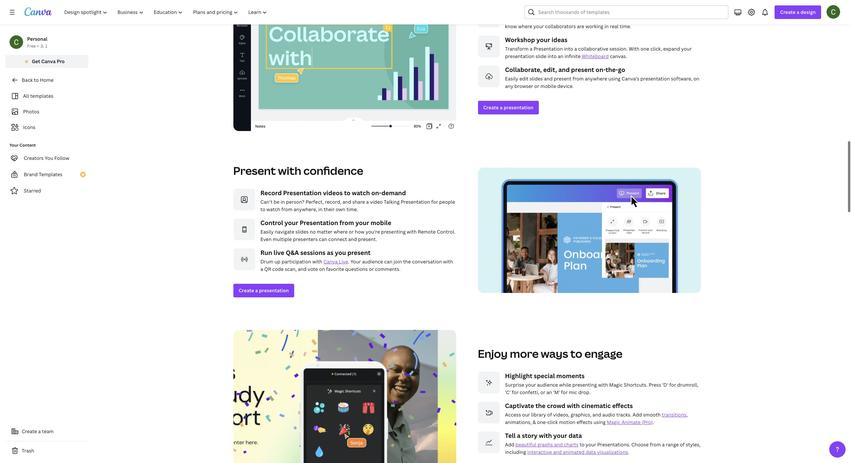Task type: describe. For each thing, give the bounding box(es) containing it.
icons link
[[10, 121, 84, 134]]

starred
[[24, 188, 41, 194]]

click,
[[651, 46, 663, 52]]

participation
[[282, 259, 311, 265]]

free
[[27, 43, 36, 49]]

visualizations
[[598, 449, 628, 456]]

on inside . your audience can join the conversation with a qr code scan, and vote on favorite questions or comments.
[[319, 266, 325, 273]]

to down can't
[[261, 206, 265, 213]]

presentation down the demand
[[401, 199, 430, 205]]

christina overa image
[[827, 5, 841, 19]]

person?
[[286, 199, 305, 205]]

mobile inside collaborate, edit, and present on-the-go easily edit slides and present from anywhere using canva's presentation software, on any browser or mobile device.
[[541, 83, 557, 89]]

presentation down the browser
[[504, 104, 534, 111]]

highlight special moments image
[[478, 372, 500, 394]]

with inside . your audience can join the conversation with a qr code scan, and vote on favorite questions or comments.
[[443, 259, 453, 265]]

0 horizontal spatial watch
[[267, 206, 280, 213]]

design together with ease work with your team or class, from anywhere in the world. colorful cursors let you know where your collaborators are working in real time.
[[505, 6, 693, 30]]

and right edit,
[[559, 66, 570, 74]]

time. inside record presentation videos to watch on-demand can't be in person? perfect, record, and share a video talking presentation for people to watch from anywhere, in their own time.
[[347, 206, 358, 213]]

anywhere inside collaborate, edit, and present on-the-go easily edit slides and present from anywhere using canva's presentation software, on any browser or mobile device.
[[585, 75, 608, 82]]

a inside create a design "dropdown button"
[[797, 9, 800, 15]]

0 horizontal spatial of
[[548, 412, 552, 418]]

create a design button
[[775, 5, 822, 19]]

from inside control your presentation from your mobile easily navigate slides no matter where or how you're presenting with remote control. even multiple presenters can connect and present.
[[340, 219, 354, 227]]

top level navigation element
[[60, 5, 273, 19]]

with up 'graphics,'
[[567, 402, 580, 410]]

your up how
[[356, 219, 369, 227]]

class,
[[560, 16, 572, 22]]

smooth
[[644, 412, 661, 418]]

tracks.
[[617, 412, 632, 418]]

their
[[324, 206, 335, 213]]

1 horizontal spatial canva
[[324, 259, 338, 265]]

presentation up person? at the top of page
[[283, 189, 322, 197]]

get canva pro button
[[5, 55, 88, 68]]

beautiful
[[516, 442, 537, 448]]

session.
[[610, 46, 628, 52]]

your up navigate
[[285, 219, 298, 227]]

captivate the crowd with cinematic effects image
[[478, 402, 500, 424]]

and inside control your presentation from your mobile easily navigate slides no matter where or how you're presenting with remote control. even multiple presenters can connect and present.
[[348, 236, 357, 243]]

expand
[[664, 46, 681, 52]]

creators
[[24, 155, 44, 161]]

with up vote
[[313, 259, 322, 265]]

the inside . your audience can join the conversation with a qr code scan, and vote on favorite questions or comments.
[[403, 259, 411, 265]]

matter
[[317, 229, 333, 235]]

effects inside , animations, & one-click motion effects using
[[577, 419, 593, 426]]

presenters
[[293, 236, 318, 243]]

magic animate (pro) link
[[607, 419, 653, 426]]

from inside to your presentations. choose from a range of styles, including
[[650, 442, 661, 448]]

for down while
[[561, 390, 568, 396]]

team inside create a team button
[[42, 429, 54, 435]]

moments
[[557, 372, 585, 380]]

graphics,
[[571, 412, 592, 418]]

one
[[641, 46, 650, 52]]

workshop your ideas image
[[478, 36, 500, 57]]

1 vertical spatial you
[[335, 249, 346, 257]]

0 vertical spatial data
[[569, 432, 582, 440]]

your down together
[[529, 16, 540, 22]]

content
[[20, 142, 36, 148]]

and inside . your audience can join the conversation with a qr code scan, and vote on favorite questions or comments.
[[298, 266, 307, 273]]

an inside highlight special moments surprise your audience while presenting with magic shortcuts. press 'd' for drumroll, 'c' for confetti, or an 'm' for mic drop.
[[547, 390, 552, 396]]

ideas
[[552, 36, 568, 44]]

and inside record presentation videos to watch on-demand can't be in person? perfect, record, and share a video talking presentation for people to watch from anywhere, in their own time.
[[343, 199, 351, 205]]

0 horizontal spatial into
[[548, 53, 557, 59]]

slides inside control your presentation from your mobile easily navigate slides no matter where or how you're presenting with remote control. even multiple presenters can connect and present.
[[296, 229, 309, 235]]

where inside design together with ease work with your team or class, from anywhere in the world. colorful cursors let you know where your collaborators are working in real time.
[[519, 23, 533, 30]]

, animations, & one-click motion effects using
[[505, 412, 688, 426]]

multiple
[[273, 236, 292, 243]]

where inside control your presentation from your mobile easily navigate slides no matter where or how you're presenting with remote control. even multiple presenters can connect and present.
[[334, 229, 348, 235]]

confetti,
[[520, 390, 540, 396]]

your inside . your audience can join the conversation with a qr code scan, and vote on favorite questions or comments.
[[351, 259, 361, 265]]

presentation inside control your presentation from your mobile easily navigate slides no matter where or how you're presenting with remote control. even multiple presenters can connect and present.
[[300, 219, 338, 227]]

2 vertical spatial the
[[536, 402, 546, 410]]

1 vertical spatial magic
[[607, 419, 621, 426]]

run
[[261, 249, 272, 257]]

code
[[272, 266, 284, 273]]

magic inside highlight special moments surprise your audience while presenting with magic shortcuts. press 'd' for drumroll, 'c' for confetti, or an 'm' for mic drop.
[[610, 382, 623, 389]]

favorite
[[326, 266, 344, 273]]

are
[[577, 23, 585, 30]]

of inside to your presentations. choose from a range of styles, including
[[680, 442, 685, 448]]

tell a story with your data image
[[478, 432, 500, 454]]

in left real
[[605, 23, 609, 30]]

for right 'd'
[[670, 382, 677, 389]]

share
[[353, 199, 365, 205]]

colorful
[[639, 16, 658, 22]]

back
[[22, 77, 33, 83]]

range
[[666, 442, 679, 448]]

create a design
[[781, 9, 816, 15]]

in up real
[[609, 16, 614, 22]]

can inside control your presentation from your mobile easily navigate slides no matter where or how you're presenting with remote control. even multiple presenters can connect and present.
[[319, 236, 327, 243]]

collaborators
[[545, 23, 576, 30]]

canva inside "button"
[[41, 58, 56, 65]]

design
[[505, 6, 526, 14]]

trash
[[22, 448, 34, 455]]

trash link
[[5, 445, 88, 458]]

special
[[534, 372, 555, 380]]

presentation inside transform a presentation into a collaborative session. with one click, expand your presentation slide into an infinite
[[505, 53, 535, 59]]

interactive and animated data visualizations .
[[528, 449, 630, 456]]

crowd
[[547, 402, 566, 410]]

create a team button
[[5, 425, 88, 439]]

sessions
[[301, 249, 326, 257]]

for inside record presentation videos to watch on-demand can't be in person? perfect, record, and share a video talking presentation for people to watch from anywhere, in their own time.
[[432, 199, 438, 205]]

anywhere inside design together with ease work with your team or class, from anywhere in the world. colorful cursors let you know where your collaborators are working in real time.
[[586, 16, 608, 22]]

using inside collaborate, edit, and present on-the-go easily edit slides and present from anywhere using canva's presentation software, on any browser or mobile device.
[[609, 75, 621, 82]]

video
[[370, 199, 383, 205]]

using inside , animations, & one-click motion effects using
[[594, 419, 606, 426]]

workshop your ideas
[[505, 36, 568, 44]]

. your audience can join the conversation with a qr code scan, and vote on favorite questions or comments.
[[261, 259, 453, 273]]

in left their
[[319, 206, 323, 213]]

our
[[522, 412, 530, 418]]

comments.
[[375, 266, 401, 273]]

a inside to your presentations. choose from a range of styles, including
[[663, 442, 665, 448]]

1
[[45, 43, 47, 49]]

device.
[[558, 83, 574, 89]]

creators you follow link
[[5, 152, 88, 165]]

to inside to your presentations. choose from a range of styles, including
[[580, 442, 585, 448]]

you
[[45, 155, 53, 161]]

any
[[505, 83, 514, 89]]

design together with ease image
[[478, 6, 500, 27]]

free •
[[27, 43, 39, 49]]

1 vertical spatial create a presentation link
[[233, 284, 294, 298]]

even
[[261, 236, 272, 243]]

surprise
[[505, 382, 525, 389]]

drumroll,
[[678, 382, 699, 389]]

work
[[505, 16, 517, 22]]

,
[[687, 412, 688, 418]]

2 vertical spatial present
[[348, 249, 371, 257]]

your inside transform a presentation into a collaborative session. with one click, expand your presentation slide into an infinite
[[682, 46, 692, 52]]

with
[[629, 46, 640, 52]]

from inside design together with ease work with your team or class, from anywhere in the world. colorful cursors let you know where your collaborators are working in real time.
[[574, 16, 585, 22]]

collaborate,
[[505, 66, 542, 74]]

anywhere,
[[294, 206, 317, 213]]

your inside highlight special moments surprise your audience while presenting with magic shortcuts. press 'd' for drumroll, 'c' for confetti, or an 'm' for mic drop.
[[526, 382, 536, 389]]

real
[[610, 23, 619, 30]]

home
[[40, 77, 54, 83]]

0 vertical spatial effects
[[613, 402, 633, 410]]

access our library of videos, graphics, and audio tracks. add smooth transitions
[[505, 412, 687, 418]]

captivate the crowd with cinematic effects
[[505, 402, 633, 410]]

demand
[[382, 189, 406, 197]]

mobile inside control your presentation from your mobile easily navigate slides no matter where or how you're presenting with remote control. even multiple presenters can connect and present.
[[371, 219, 392, 227]]

create a team
[[22, 429, 54, 435]]

highlight special moments surprise your audience while presenting with magic shortcuts. press 'd' for drumroll, 'c' for confetti, or an 'm' for mic drop.
[[505, 372, 699, 396]]

be
[[274, 199, 280, 205]]

navigate
[[275, 229, 294, 235]]

whiteboard
[[582, 53, 609, 59]]

your up workshop your ideas
[[534, 23, 544, 30]]

•
[[37, 43, 39, 49]]

presenting inside highlight special moments surprise your audience while presenting with magic shortcuts. press 'd' for drumroll, 'c' for confetti, or an 'm' for mic drop.
[[573, 382, 597, 389]]

world.
[[624, 16, 638, 22]]

canvas.
[[610, 53, 627, 59]]

you're
[[366, 229, 380, 235]]

the inside design together with ease work with your team or class, from anywhere in the world. colorful cursors let you know where your collaborators are working in real time.
[[615, 16, 622, 22]]

live
[[339, 259, 348, 265]]

and down beautiful graphs and charts link
[[553, 449, 562, 456]]

your inside to your presentations. choose from a range of styles, including
[[586, 442, 597, 448]]

and left charts
[[554, 442, 563, 448]]

and down cinematic
[[593, 412, 602, 418]]

1 horizontal spatial watch
[[352, 189, 370, 197]]

graphs
[[538, 442, 553, 448]]



Task type: locate. For each thing, give the bounding box(es) containing it.
present.
[[358, 236, 377, 243]]

an inside transform a presentation into a collaborative session. with one click, expand your presentation slide into an infinite
[[558, 53, 564, 59]]

'd'
[[663, 382, 669, 389]]

to right the videos
[[344, 189, 351, 197]]

effects down 'graphics,'
[[577, 419, 593, 426]]

shortcuts.
[[624, 382, 648, 389]]

slides
[[530, 75, 543, 82], [296, 229, 309, 235]]

a inside create a team button
[[38, 429, 41, 435]]

q&a
[[286, 249, 299, 257]]

. up questions
[[348, 259, 350, 265]]

or right questions
[[369, 266, 374, 273]]

pro
[[57, 58, 65, 65]]

0 vertical spatial into
[[564, 46, 574, 52]]

where
[[519, 23, 533, 30], [334, 229, 348, 235]]

1 horizontal spatial an
[[558, 53, 564, 59]]

starred link
[[5, 184, 88, 198]]

. down smooth
[[653, 419, 654, 426]]

transitions link
[[662, 412, 687, 418]]

or inside collaborate, edit, and present on-the-go easily edit slides and present from anywhere using canva's presentation software, on any browser or mobile device.
[[535, 83, 540, 89]]

your up interactive and animated data visualizations .
[[586, 442, 597, 448]]

0 vertical spatial watch
[[352, 189, 370, 197]]

and down drum up participation with canva live
[[298, 266, 307, 273]]

0 vertical spatial where
[[519, 23, 533, 30]]

time. inside design together with ease work with your team or class, from anywhere in the world. colorful cursors let you know where your collaborators are working in real time.
[[620, 23, 632, 30]]

the-
[[606, 66, 618, 74]]

to right ways on the right of page
[[571, 347, 583, 361]]

1 vertical spatial presenting
[[573, 382, 597, 389]]

1 vertical spatial .
[[653, 419, 654, 426]]

0 horizontal spatial mobile
[[371, 219, 392, 227]]

from up are
[[574, 16, 585, 22]]

team down together
[[541, 16, 553, 22]]

own
[[336, 206, 346, 213]]

0 horizontal spatial time.
[[347, 206, 358, 213]]

collaborate, edit, and present on-the-go easily edit slides and present from anywhere using canva's presentation software, on any browser or mobile device.
[[505, 66, 700, 89]]

1 vertical spatial create a presentation
[[239, 288, 289, 294]]

with right conversation
[[443, 259, 453, 265]]

presentation up the slide
[[534, 46, 563, 52]]

can't
[[261, 199, 273, 205]]

1 horizontal spatial create a presentation link
[[478, 101, 539, 115]]

data up charts
[[569, 432, 582, 440]]

a inside record presentation videos to watch on-demand can't be in person? perfect, record, and share a video talking presentation for people to watch from anywhere, in their own time.
[[366, 199, 369, 205]]

0 horizontal spatial presenting
[[381, 229, 406, 235]]

record,
[[325, 199, 342, 205]]

can up comments.
[[384, 259, 393, 265]]

mobile down edit,
[[541, 83, 557, 89]]

1 vertical spatial audience
[[537, 382, 558, 389]]

1 horizontal spatial on
[[694, 75, 700, 82]]

your up charts
[[554, 432, 567, 440]]

a
[[797, 9, 800, 15], [530, 46, 533, 52], [575, 46, 577, 52], [500, 104, 503, 111], [366, 199, 369, 205], [261, 266, 263, 273], [255, 288, 258, 294], [38, 429, 41, 435], [517, 432, 521, 440], [663, 442, 665, 448]]

1 vertical spatial the
[[403, 259, 411, 265]]

press
[[649, 382, 662, 389]]

of up click
[[548, 412, 552, 418]]

connect
[[328, 236, 347, 243]]

canva's
[[622, 75, 640, 82]]

. down "presentations." at the right bottom
[[628, 449, 630, 456]]

0 vertical spatial can
[[319, 236, 327, 243]]

easily inside collaborate, edit, and present on-the-go easily edit slides and present from anywhere using canva's presentation software, on any browser or mobile device.
[[505, 75, 519, 82]]

can down the matter
[[319, 236, 327, 243]]

watch up share
[[352, 189, 370, 197]]

live
[[274, 249, 285, 257]]

add down tell
[[505, 442, 515, 448]]

with up cinematic
[[598, 382, 608, 389]]

from up the device.
[[573, 75, 584, 82]]

create for create a design "dropdown button"
[[781, 9, 796, 15]]

0 vertical spatial audience
[[362, 259, 383, 265]]

0 vertical spatial slides
[[530, 75, 543, 82]]

the up library
[[536, 402, 546, 410]]

watch
[[352, 189, 370, 197], [267, 206, 280, 213]]

perfect,
[[306, 199, 324, 205]]

or inside . your audience can join the conversation with a qr code scan, and vote on favorite questions or comments.
[[369, 266, 374, 273]]

create down collaborate, edit, and present on-the-go image
[[484, 104, 499, 111]]

creators you follow
[[24, 155, 69, 161]]

the up real
[[615, 16, 622, 22]]

go
[[618, 66, 626, 74]]

and down how
[[348, 236, 357, 243]]

edit
[[520, 75, 529, 82]]

as
[[327, 249, 334, 257]]

1 horizontal spatial create a presentation
[[484, 104, 534, 111]]

2 horizontal spatial the
[[615, 16, 622, 22]]

how
[[355, 229, 365, 235]]

0 horizontal spatial canva
[[41, 58, 56, 65]]

create down run live q&a sessions as you present image
[[239, 288, 254, 294]]

with up class, at the top right of the page
[[554, 6, 567, 14]]

or inside control your presentation from your mobile easily navigate slides no matter where or how you're presenting with remote control. even multiple presenters can connect and present.
[[349, 229, 354, 235]]

1 vertical spatial where
[[334, 229, 348, 235]]

from right choose
[[650, 442, 661, 448]]

0 vertical spatial present
[[572, 66, 595, 74]]

magic animate (pro) .
[[607, 419, 654, 426]]

in right be
[[281, 199, 285, 205]]

styles,
[[686, 442, 701, 448]]

present up . your audience can join the conversation with a qr code scan, and vote on favorite questions or comments.
[[348, 249, 371, 257]]

1 vertical spatial slides
[[296, 229, 309, 235]]

0 vertical spatial easily
[[505, 75, 519, 82]]

1 horizontal spatial presenting
[[573, 382, 597, 389]]

software,
[[671, 75, 693, 82]]

1 vertical spatial add
[[505, 442, 515, 448]]

to right back
[[34, 77, 39, 83]]

create a presentation link down qr on the left
[[233, 284, 294, 298]]

0 horizontal spatial on-
[[372, 189, 382, 197]]

animations,
[[505, 419, 532, 426]]

None search field
[[525, 5, 729, 19]]

templates
[[30, 93, 53, 99]]

easily up any on the top
[[505, 75, 519, 82]]

1 horizontal spatial you
[[685, 16, 693, 22]]

0 horizontal spatial you
[[335, 249, 346, 257]]

create for the bottom create a presentation link
[[239, 288, 254, 294]]

or right confetti, on the right bottom of page
[[541, 390, 546, 396]]

1 vertical spatial watch
[[267, 206, 280, 213]]

motion
[[559, 419, 576, 426]]

0 vertical spatial .
[[348, 259, 350, 265]]

0 horizontal spatial your
[[10, 142, 19, 148]]

record presentation videos to watch on-demand image
[[233, 189, 255, 211]]

or left how
[[349, 229, 354, 235]]

the right join
[[403, 259, 411, 265]]

your left content
[[10, 142, 19, 148]]

1 vertical spatial on-
[[372, 189, 382, 197]]

to your presentations. choose from a range of styles, including
[[505, 442, 701, 456]]

audience down special
[[537, 382, 558, 389]]

0 horizontal spatial .
[[348, 259, 350, 265]]

presenting inside control your presentation from your mobile easily navigate slides no matter where or how you're presenting with remote control. even multiple presenters can connect and present.
[[381, 229, 406, 235]]

. inside . your audience can join the conversation with a qr code scan, and vote on favorite questions or comments.
[[348, 259, 350, 265]]

presenting up "drop."
[[573, 382, 597, 389]]

presentation down the code
[[259, 288, 289, 294]]

1 vertical spatial effects
[[577, 419, 593, 426]]

0 horizontal spatial easily
[[261, 229, 274, 235]]

1 vertical spatial into
[[548, 53, 557, 59]]

0 vertical spatial anywhere
[[586, 16, 608, 22]]

magic down "audio"
[[607, 419, 621, 426]]

animated
[[563, 449, 585, 456]]

an left infinite in the top of the page
[[558, 53, 564, 59]]

run live q&a sessions as you present image
[[233, 249, 255, 271]]

'c'
[[505, 390, 511, 396]]

tell
[[505, 432, 516, 440]]

1 horizontal spatial of
[[680, 442, 685, 448]]

photos
[[23, 108, 39, 115]]

your up questions
[[351, 259, 361, 265]]

into
[[564, 46, 574, 52], [548, 53, 557, 59]]

into up infinite in the top of the page
[[564, 46, 574, 52]]

team up trash link
[[42, 429, 54, 435]]

in
[[609, 16, 614, 22], [605, 23, 609, 30], [281, 199, 285, 205], [319, 206, 323, 213]]

1 vertical spatial on
[[319, 266, 325, 273]]

with up the graphs
[[539, 432, 552, 440]]

1 horizontal spatial the
[[536, 402, 546, 410]]

can inside . your audience can join the conversation with a qr code scan, and vote on favorite questions or comments.
[[384, 259, 393, 265]]

you up live
[[335, 249, 346, 257]]

drop.
[[579, 390, 591, 396]]

1 vertical spatial team
[[42, 429, 54, 435]]

record
[[261, 189, 282, 197]]

0 horizontal spatial on
[[319, 266, 325, 273]]

presenting right 'you're'
[[381, 229, 406, 235]]

present
[[233, 163, 276, 178]]

using down access our library of videos, graphics, and audio tracks. add smooth transitions
[[594, 419, 606, 426]]

0 vertical spatial canva
[[41, 58, 56, 65]]

on right vote
[[319, 266, 325, 273]]

0 vertical spatial time.
[[620, 23, 632, 30]]

with inside control your presentation from your mobile easily navigate slides no matter where or how you're presenting with remote control. even multiple presenters can connect and present.
[[407, 229, 417, 235]]

and
[[559, 66, 570, 74], [544, 75, 553, 82], [343, 199, 351, 205], [348, 236, 357, 243], [298, 266, 307, 273], [593, 412, 602, 418], [554, 442, 563, 448], [553, 449, 562, 456]]

from down person? at the top of page
[[282, 206, 293, 213]]

your content
[[10, 142, 36, 148]]

library
[[531, 412, 546, 418]]

browser
[[515, 83, 534, 89]]

0 vertical spatial magic
[[610, 382, 623, 389]]

1 vertical spatial data
[[586, 449, 596, 456]]

up
[[275, 259, 281, 265]]

1 horizontal spatial .
[[628, 449, 630, 456]]

0 vertical spatial create a presentation link
[[478, 101, 539, 115]]

transform a presentation into a collaborative session. with one click, expand your presentation slide into an infinite
[[505, 46, 692, 59]]

your up confetti, on the right bottom of page
[[526, 382, 536, 389]]

of
[[548, 412, 552, 418], [680, 442, 685, 448]]

1 horizontal spatial your
[[351, 259, 361, 265]]

videos
[[323, 189, 343, 197]]

create inside "dropdown button"
[[781, 9, 796, 15]]

slides up presenters
[[296, 229, 309, 235]]

from inside record presentation videos to watch on-demand can't be in person? perfect, record, and share a video talking presentation for people to watch from anywhere, in their own time.
[[282, 206, 293, 213]]

create a presentation down any on the top
[[484, 104, 534, 111]]

0 vertical spatial your
[[10, 142, 19, 148]]

0 vertical spatial an
[[558, 53, 564, 59]]

audience inside . your audience can join the conversation with a qr code scan, and vote on favorite questions or comments.
[[362, 259, 383, 265]]

join
[[394, 259, 402, 265]]

0 vertical spatial on
[[694, 75, 700, 82]]

you
[[685, 16, 693, 22], [335, 249, 346, 257]]

1 horizontal spatial add
[[633, 412, 642, 418]]

presentation inside transform a presentation into a collaborative session. with one click, expand your presentation slide into an infinite
[[534, 46, 563, 52]]

0 horizontal spatial can
[[319, 236, 327, 243]]

1 vertical spatial an
[[547, 390, 552, 396]]

'm'
[[554, 390, 560, 396]]

for left the people
[[432, 199, 438, 205]]

0 horizontal spatial create a presentation
[[239, 288, 289, 294]]

design
[[801, 9, 816, 15]]

on-
[[596, 66, 606, 74], [372, 189, 382, 197]]

Search search field
[[539, 6, 725, 19]]

1 horizontal spatial data
[[586, 449, 596, 456]]

easily
[[505, 75, 519, 82], [261, 229, 274, 235]]

on inside collaborate, edit, and present on-the-go easily edit slides and present from anywhere using canva's presentation software, on any browser or mobile device.
[[694, 75, 700, 82]]

team
[[541, 16, 553, 22], [42, 429, 54, 435]]

0 vertical spatial team
[[541, 16, 553, 22]]

easily inside control your presentation from your mobile easily navigate slides no matter where or how you're presenting with remote control. even multiple presenters can connect and present.
[[261, 229, 274, 235]]

1 vertical spatial canva
[[324, 259, 338, 265]]

mobile up 'you're'
[[371, 219, 392, 227]]

present up the device.
[[554, 75, 572, 82]]

0 horizontal spatial add
[[505, 442, 515, 448]]

1 horizontal spatial slides
[[530, 75, 543, 82]]

slides right edit
[[530, 75, 543, 82]]

or inside highlight special moments surprise your audience while presenting with magic shortcuts. press 'd' for drumroll, 'c' for confetti, or an 'm' for mic drop.
[[541, 390, 546, 396]]

present down infinite in the top of the page
[[572, 66, 595, 74]]

presentation inside collaborate, edit, and present on-the-go easily edit slides and present from anywhere using canva's presentation software, on any browser or mobile device.
[[641, 75, 670, 82]]

preview of remote control feature on canva presentations image
[[233, 330, 456, 464]]

from inside collaborate, edit, and present on-the-go easily edit slides and present from anywhere using canva's presentation software, on any browser or mobile device.
[[573, 75, 584, 82]]

where up "connect"
[[334, 229, 348, 235]]

2 vertical spatial .
[[628, 449, 630, 456]]

1 horizontal spatial easily
[[505, 75, 519, 82]]

0 horizontal spatial effects
[[577, 419, 593, 426]]

create inside button
[[22, 429, 37, 435]]

for right 'c'
[[512, 390, 519, 396]]

back to home link
[[5, 73, 88, 87]]

presentation down transform
[[505, 53, 535, 59]]

slides inside collaborate, edit, and present on-the-go easily edit slides and present from anywhere using canva's presentation software, on any browser or mobile device.
[[530, 75, 543, 82]]

0 horizontal spatial where
[[334, 229, 348, 235]]

canva up favorite at the left bottom of page
[[324, 259, 338, 265]]

0 vertical spatial presenting
[[381, 229, 406, 235]]

create left design
[[781, 9, 796, 15]]

beautiful graphs and charts link
[[516, 442, 579, 448]]

or inside design together with ease work with your team or class, from anywhere in the world. colorful cursors let you know where your collaborators are working in real time.
[[554, 16, 559, 22]]

control.
[[437, 229, 456, 235]]

1 horizontal spatial effects
[[613, 402, 633, 410]]

add up animate
[[633, 412, 642, 418]]

vote
[[308, 266, 318, 273]]

2 horizontal spatial .
[[653, 419, 654, 426]]

an
[[558, 53, 564, 59], [547, 390, 552, 396]]

1 horizontal spatial using
[[609, 75, 621, 82]]

on- up video
[[372, 189, 382, 197]]

1 vertical spatial present
[[554, 75, 572, 82]]

0 vertical spatial on-
[[596, 66, 606, 74]]

watch down be
[[267, 206, 280, 213]]

time. down share
[[347, 206, 358, 213]]

presentation
[[505, 53, 535, 59], [641, 75, 670, 82], [504, 104, 534, 111], [259, 288, 289, 294]]

choose
[[632, 442, 649, 448]]

1 vertical spatial easily
[[261, 229, 274, 235]]

audience inside highlight special moments surprise your audience while presenting with magic shortcuts. press 'd' for drumroll, 'c' for confetti, or an 'm' for mic drop.
[[537, 382, 558, 389]]

magic
[[610, 382, 623, 389], [607, 419, 621, 426]]

enjoy
[[478, 347, 508, 361]]

easily up even
[[261, 229, 274, 235]]

magic left shortcuts.
[[610, 382, 623, 389]]

1 horizontal spatial where
[[519, 23, 533, 30]]

highlight
[[505, 372, 533, 380]]

on- inside record presentation videos to watch on-demand can't be in person? perfect, record, and share a video talking presentation for people to watch from anywhere, in their own time.
[[372, 189, 382, 197]]

you inside design together with ease work with your team or class, from anywhere in the world. colorful cursors let you know where your collaborators are working in real time.
[[685, 16, 693, 22]]

0 vertical spatial the
[[615, 16, 622, 22]]

whiteboard canvas.
[[582, 53, 627, 59]]

with left remote
[[407, 229, 417, 235]]

your right expand
[[682, 46, 692, 52]]

all templates link
[[10, 90, 84, 103]]

create a presentation for the rightmost create a presentation link
[[484, 104, 534, 111]]

1 vertical spatial mobile
[[371, 219, 392, 227]]

0 vertical spatial of
[[548, 412, 552, 418]]

and down edit,
[[544, 75, 553, 82]]

1 horizontal spatial audience
[[537, 382, 558, 389]]

present
[[572, 66, 595, 74], [554, 75, 572, 82], [348, 249, 371, 257]]

0 horizontal spatial the
[[403, 259, 411, 265]]

your
[[10, 142, 19, 148], [351, 259, 361, 265]]

using down the- on the right top of page
[[609, 75, 621, 82]]

working
[[586, 23, 604, 30]]

of right "range"
[[680, 442, 685, 448]]

a inside . your audience can join the conversation with a qr code scan, and vote on favorite questions or comments.
[[261, 266, 263, 273]]

with inside highlight special moments surprise your audience while presenting with magic shortcuts. press 'd' for drumroll, 'c' for confetti, or an 'm' for mic drop.
[[598, 382, 608, 389]]

0 vertical spatial mobile
[[541, 83, 557, 89]]

0 vertical spatial add
[[633, 412, 642, 418]]

brand templates
[[24, 171, 62, 178]]

anywhere up working
[[586, 16, 608, 22]]

using
[[609, 75, 621, 82], [594, 419, 606, 426]]

1 horizontal spatial time.
[[620, 23, 632, 30]]

into right the slide
[[548, 53, 557, 59]]

with
[[554, 6, 567, 14], [518, 16, 528, 22], [278, 163, 301, 178], [407, 229, 417, 235], [313, 259, 322, 265], [443, 259, 453, 265], [598, 382, 608, 389], [567, 402, 580, 410], [539, 432, 552, 440]]

1 vertical spatial can
[[384, 259, 393, 265]]

control your presentation from your mobile image
[[233, 219, 255, 241]]

0 vertical spatial you
[[685, 16, 693, 22]]

control your presentation from your mobile easily navigate slides no matter where or how you're presenting with remote control. even multiple presenters can connect and present.
[[261, 219, 456, 243]]

together
[[527, 6, 553, 14]]

from down own
[[340, 219, 354, 227]]

audience up comments.
[[362, 259, 383, 265]]

create a presentation for the bottom create a presentation link
[[239, 288, 289, 294]]

0 horizontal spatial create a presentation link
[[233, 284, 294, 298]]

create
[[781, 9, 796, 15], [484, 104, 499, 111], [239, 288, 254, 294], [22, 429, 37, 435]]

with up 'record'
[[278, 163, 301, 178]]

presenting
[[381, 229, 406, 235], [573, 382, 597, 389]]

with down 'design'
[[518, 16, 528, 22]]

0 horizontal spatial an
[[547, 390, 552, 396]]

create for the rightmost create a presentation link
[[484, 104, 499, 111]]

1 vertical spatial using
[[594, 419, 606, 426]]

0 horizontal spatial slides
[[296, 229, 309, 235]]

mic
[[569, 390, 578, 396]]

1 horizontal spatial mobile
[[541, 83, 557, 89]]

where right know
[[519, 23, 533, 30]]

collaborate, edit, and present on-the-go image
[[478, 66, 500, 87]]

whiteboard link
[[582, 53, 609, 59]]

create a presentation down qr on the left
[[239, 288, 289, 294]]

0 horizontal spatial using
[[594, 419, 606, 426]]

your left ideas
[[537, 36, 551, 44]]

presentation right canva's
[[641, 75, 670, 82]]

time. down world.
[[620, 23, 632, 30]]

team inside design together with ease work with your team or class, from anywhere in the world. colorful cursors let you know where your collaborators are working in real time.
[[541, 16, 553, 22]]

0 horizontal spatial data
[[569, 432, 582, 440]]

or right the browser
[[535, 83, 540, 89]]

create a presentation link
[[478, 101, 539, 115], [233, 284, 294, 298]]

1 vertical spatial time.
[[347, 206, 358, 213]]

on- inside collaborate, edit, and present on-the-go easily edit slides and present from anywhere using canva's presentation software, on any browser or mobile device.
[[596, 66, 606, 74]]



Task type: vqa. For each thing, say whether or not it's contained in the screenshot.
the rightmost on
yes



